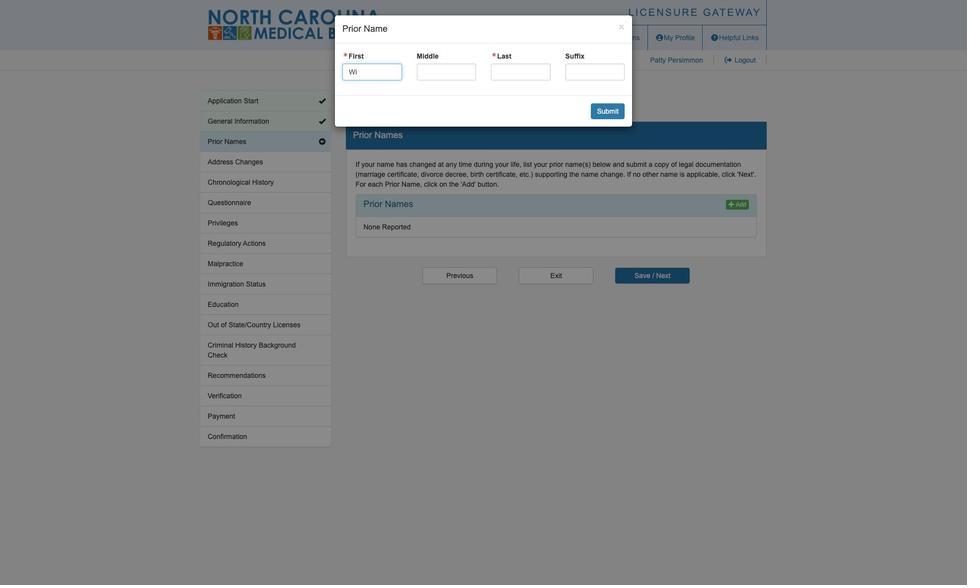 Task type: locate. For each thing, give the bounding box(es) containing it.
0 vertical spatial ok image
[[319, 97, 326, 104]]

None submit
[[591, 103, 625, 119], [615, 268, 690, 284], [591, 103, 625, 119], [615, 268, 690, 284]]

1 ok image from the top
[[319, 97, 326, 104]]

plus image
[[729, 201, 735, 207]]

1 vertical spatial ok image
[[319, 118, 326, 125]]

None text field
[[342, 63, 402, 80], [565, 63, 625, 80], [342, 63, 402, 80], [565, 63, 625, 80]]

None text field
[[417, 63, 476, 80], [491, 63, 550, 80], [417, 63, 476, 80], [491, 63, 550, 80]]

2 ok image from the top
[[319, 118, 326, 125]]

None button
[[423, 268, 497, 284], [519, 268, 594, 284], [423, 268, 497, 284], [519, 268, 594, 284]]

ok image
[[319, 97, 326, 104], [319, 118, 326, 125]]

user circle image
[[655, 34, 664, 41]]



Task type: describe. For each thing, give the bounding box(es) containing it.
circle arrow left image
[[319, 138, 326, 145]]

question circle image
[[710, 34, 719, 41]]

fw image
[[491, 52, 497, 57]]

fw image
[[342, 52, 349, 57]]

sign out image
[[724, 57, 733, 64]]

north carolina medical board logo image
[[208, 9, 382, 40]]



Task type: vqa. For each thing, say whether or not it's contained in the screenshot.
text field
yes



